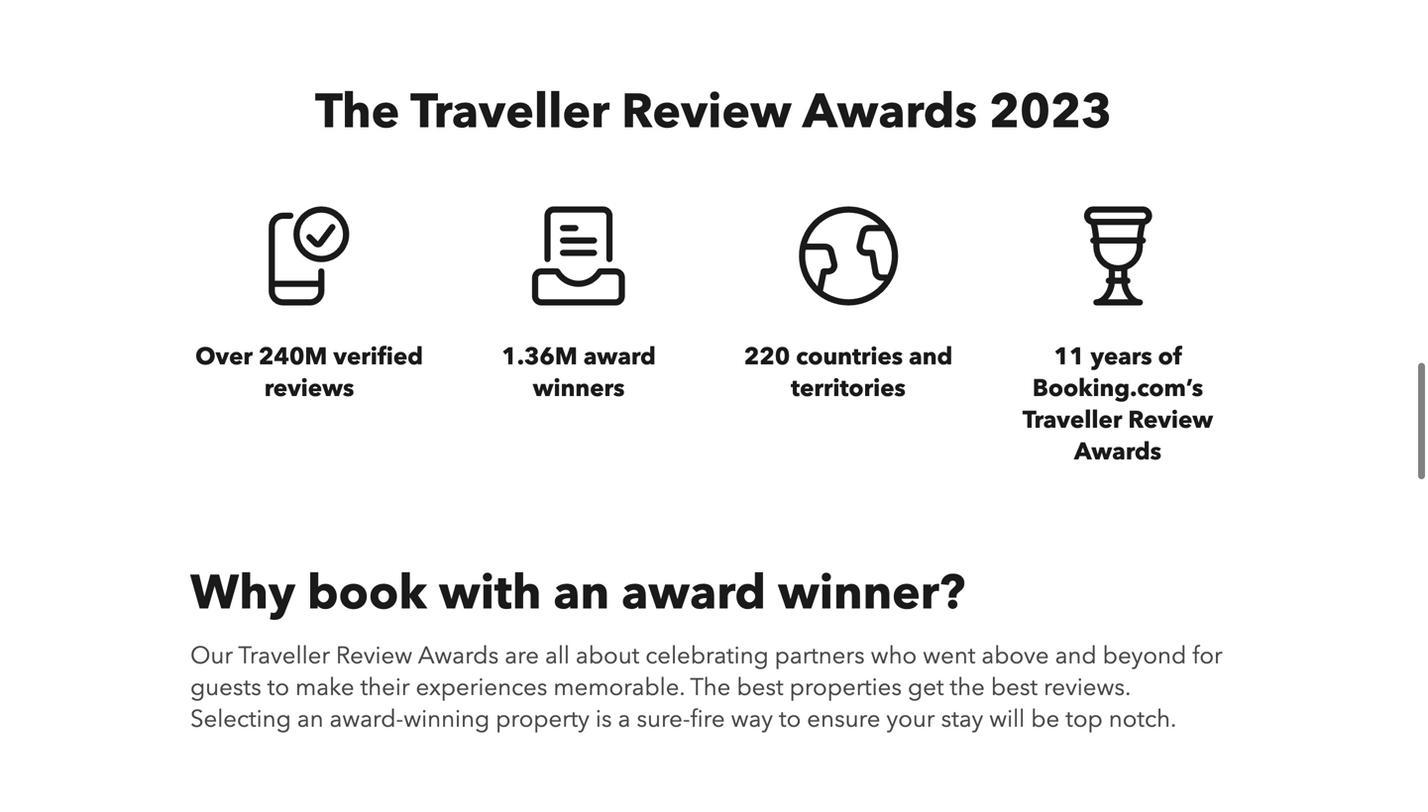 Task type: describe. For each thing, give the bounding box(es) containing it.
the inside our traveller review awards are all about celebrating partners who went above and beyond for guests to make their experiences memorable. the best properties get the best reviews. selecting an award-winning property is a sure-fire way to ensure your stay will be top notch.
[[690, 672, 731, 705]]

years
[[1091, 341, 1152, 373]]

went
[[923, 640, 976, 673]]

award-
[[330, 704, 404, 736]]

1 best from the left
[[737, 672, 784, 705]]

awards inside '11 years of booking.com's traveller review awards'
[[1075, 436, 1162, 469]]

2 best from the left
[[991, 672, 1038, 705]]

property
[[496, 704, 590, 736]]

verified
[[333, 341, 423, 373]]

book
[[307, 561, 427, 626]]

0 vertical spatial the
[[315, 80, 400, 145]]

0 vertical spatial an
[[554, 561, 610, 626]]

review for the traveller review awards 2023
[[622, 80, 792, 145]]

1 vertical spatial award
[[622, 561, 766, 626]]

winner?
[[778, 561, 965, 626]]

0 horizontal spatial to
[[267, 672, 289, 705]]

why book with an award winner?
[[190, 561, 965, 626]]

their
[[360, 672, 410, 705]]

be
[[1031, 704, 1060, 736]]

winners
[[533, 373, 625, 405]]

traveller inside '11 years of booking.com's traveller review awards'
[[1023, 404, 1122, 437]]

awards for our traveller review awards are all about celebrating partners who went above and beyond for guests to make their experiences memorable. the best properties get the best reviews. selecting an award-winning property is a sure-fire way to ensure your stay will be top notch.
[[418, 640, 499, 673]]

booking.com's
[[1033, 373, 1204, 405]]

territories
[[791, 373, 906, 405]]

is
[[596, 704, 612, 736]]

way
[[731, 704, 773, 736]]

reviews
[[264, 373, 354, 405]]

for
[[1193, 640, 1223, 673]]

notch.
[[1109, 704, 1177, 736]]

traveller for our traveller review awards are all about celebrating partners who went above and beyond for guests to make their experiences memorable. the best properties get the best reviews. selecting an award-winning property is a sure-fire way to ensure your stay will be top notch.
[[238, 640, 330, 673]]

over 240m verified reviews
[[195, 341, 423, 405]]

and inside our traveller review awards are all about celebrating partners who went above and beyond for guests to make their experiences memorable. the best properties get the best reviews. selecting an award-winning property is a sure-fire way to ensure your stay will be top notch.
[[1055, 640, 1097, 673]]

1 horizontal spatial to
[[779, 704, 801, 736]]

the
[[950, 672, 985, 705]]

reviews.
[[1044, 672, 1131, 705]]

awards for the traveller review awards 2023
[[803, 80, 977, 145]]

about
[[576, 640, 640, 673]]

why
[[190, 561, 295, 626]]

make
[[295, 672, 354, 705]]

above
[[982, 640, 1049, 673]]

experiences
[[416, 672, 548, 705]]



Task type: vqa. For each thing, say whether or not it's contained in the screenshot.
up
no



Task type: locate. For each thing, give the bounding box(es) containing it.
award inside 1.36m award winners
[[584, 341, 656, 373]]

winning
[[404, 704, 490, 736]]

0 horizontal spatial the
[[315, 80, 400, 145]]

ensure
[[807, 704, 881, 736]]

0 horizontal spatial and
[[909, 341, 953, 373]]

guests
[[190, 672, 261, 705]]

2 horizontal spatial awards
[[1075, 436, 1162, 469]]

celebrating
[[646, 640, 769, 673]]

an inside our traveller review awards are all about celebrating partners who went above and beyond for guests to make their experiences memorable. the best properties get the best reviews. selecting an award-winning property is a sure-fire way to ensure your stay will be top notch.
[[297, 704, 324, 736]]

and right above
[[1055, 640, 1097, 673]]

beyond
[[1103, 640, 1187, 673]]

traveller
[[410, 80, 610, 145], [1023, 404, 1122, 437], [238, 640, 330, 673]]

countries
[[796, 341, 903, 373]]

2 horizontal spatial review
[[1128, 404, 1213, 437]]

best right fire
[[737, 672, 784, 705]]

top
[[1066, 704, 1103, 736]]

0 horizontal spatial best
[[737, 672, 784, 705]]

award right 1.36m
[[584, 341, 656, 373]]

2 vertical spatial review
[[336, 640, 413, 673]]

to left make
[[267, 672, 289, 705]]

1 horizontal spatial best
[[991, 672, 1038, 705]]

1 horizontal spatial the
[[690, 672, 731, 705]]

award
[[584, 341, 656, 373], [622, 561, 766, 626]]

and right countries
[[909, 341, 953, 373]]

a
[[618, 704, 631, 736]]

partners
[[775, 640, 865, 673]]

review inside our traveller review awards are all about celebrating partners who went above and beyond for guests to make their experiences memorable. the best properties get the best reviews. selecting an award-winning property is a sure-fire way to ensure your stay will be top notch.
[[336, 640, 413, 673]]

11
[[1054, 341, 1085, 373]]

0 horizontal spatial awards
[[418, 640, 499, 673]]

who
[[871, 640, 917, 673]]

are
[[505, 640, 539, 673]]

of
[[1158, 341, 1182, 373]]

get
[[908, 672, 944, 705]]

0 vertical spatial and
[[909, 341, 953, 373]]

2023
[[989, 80, 1112, 145]]

best right the the
[[991, 672, 1038, 705]]

1 vertical spatial review
[[1128, 404, 1213, 437]]

1 vertical spatial and
[[1055, 640, 1097, 673]]

memorable.
[[554, 672, 685, 705]]

the
[[315, 80, 400, 145], [690, 672, 731, 705]]

to right way
[[779, 704, 801, 736]]

an up all
[[554, 561, 610, 626]]

stay
[[941, 704, 984, 736]]

and
[[909, 341, 953, 373], [1055, 640, 1097, 673]]

an left award-
[[297, 704, 324, 736]]

1 horizontal spatial an
[[554, 561, 610, 626]]

1.36m award winners
[[502, 341, 656, 405]]

2 vertical spatial awards
[[418, 640, 499, 673]]

review for our traveller review awards are all about celebrating partners who went above and beyond for guests to make their experiences memorable. the best properties get the best reviews. selecting an award-winning property is a sure-fire way to ensure your stay will be top notch.
[[336, 640, 413, 673]]

1 vertical spatial traveller
[[1023, 404, 1122, 437]]

over
[[195, 341, 253, 373]]

2 vertical spatial traveller
[[238, 640, 330, 673]]

0 horizontal spatial review
[[336, 640, 413, 673]]

0 vertical spatial awards
[[803, 80, 977, 145]]

1.36m
[[502, 341, 578, 373]]

fire
[[690, 704, 725, 736]]

1 vertical spatial the
[[690, 672, 731, 705]]

an
[[554, 561, 610, 626], [297, 704, 324, 736]]

220
[[744, 341, 790, 373]]

traveller for the traveller review awards 2023
[[410, 80, 610, 145]]

your
[[887, 704, 935, 736]]

selecting
[[190, 704, 291, 736]]

traveller inside our traveller review awards are all about celebrating partners who went above and beyond for guests to make their experiences memorable. the best properties get the best reviews. selecting an award-winning property is a sure-fire way to ensure your stay will be top notch.
[[238, 640, 330, 673]]

all
[[545, 640, 570, 673]]

1 horizontal spatial traveller
[[410, 80, 610, 145]]

0 vertical spatial traveller
[[410, 80, 610, 145]]

1 horizontal spatial review
[[622, 80, 792, 145]]

1 vertical spatial awards
[[1075, 436, 1162, 469]]

0 vertical spatial award
[[584, 341, 656, 373]]

review
[[622, 80, 792, 145], [1128, 404, 1213, 437], [336, 640, 413, 673]]

our traveller review awards are all about celebrating partners who went above and beyond for guests to make their experiences memorable. the best properties get the best reviews. selecting an award-winning property is a sure-fire way to ensure your stay will be top notch.
[[190, 640, 1223, 736]]

our
[[190, 640, 233, 673]]

and inside 220 countries and territories
[[909, 341, 953, 373]]

the traveller review awards 2023
[[315, 80, 1112, 145]]

to
[[267, 672, 289, 705], [779, 704, 801, 736]]

11 years of booking.com's traveller review awards
[[1023, 341, 1213, 469]]

1 horizontal spatial awards
[[803, 80, 977, 145]]

0 horizontal spatial traveller
[[238, 640, 330, 673]]

2 horizontal spatial traveller
[[1023, 404, 1122, 437]]

240m
[[259, 341, 327, 373]]

1 vertical spatial an
[[297, 704, 324, 736]]

will
[[990, 704, 1025, 736]]

sure-
[[637, 704, 690, 736]]

award up celebrating at bottom
[[622, 561, 766, 626]]

with
[[439, 561, 542, 626]]

0 horizontal spatial an
[[297, 704, 324, 736]]

best
[[737, 672, 784, 705], [991, 672, 1038, 705]]

review inside '11 years of booking.com's traveller review awards'
[[1128, 404, 1213, 437]]

1 horizontal spatial and
[[1055, 640, 1097, 673]]

220 countries and territories
[[744, 341, 953, 405]]

awards inside our traveller review awards are all about celebrating partners who went above and beyond for guests to make their experiences memorable. the best properties get the best reviews. selecting an award-winning property is a sure-fire way to ensure your stay will be top notch.
[[418, 640, 499, 673]]

properties
[[790, 672, 902, 705]]

0 vertical spatial review
[[622, 80, 792, 145]]

awards
[[803, 80, 977, 145], [1075, 436, 1162, 469], [418, 640, 499, 673]]



